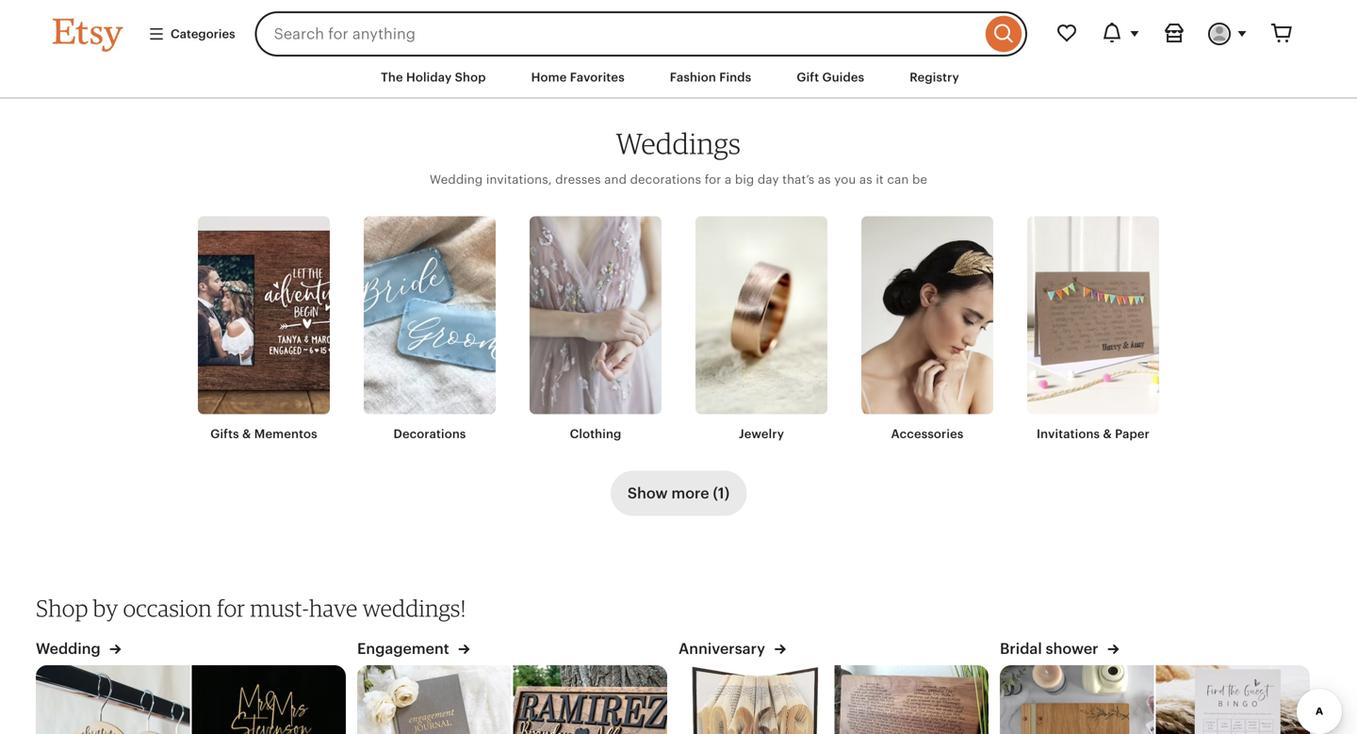 Task type: describe. For each thing, give the bounding box(es) containing it.
by
[[93, 595, 118, 623]]

decorations
[[394, 427, 466, 441]]

day
[[758, 172, 780, 187]]

be
[[913, 172, 928, 187]]

wedding song lyrics engraved, wooden anniversary gift, first dance lyrics, 5th anniversary, wood anniversary, wedding gift, 1st anniversary image
[[835, 666, 990, 735]]

accessories
[[892, 427, 964, 441]]

weddings
[[616, 126, 742, 161]]

anniversary
[[679, 641, 769, 658]]

home favorites
[[532, 70, 625, 84]]

registry
[[910, 70, 960, 84]]

big
[[735, 172, 755, 187]]

wedding for wedding
[[36, 641, 104, 658]]

wedding for wedding invitations, dresses and decorations for a big day that's as you as it can be
[[430, 172, 483, 187]]

2 as from the left
[[860, 172, 873, 187]]

shop by occasion for must-have weddings!
[[36, 595, 466, 623]]

registry link
[[896, 60, 974, 94]]

decorations link
[[364, 216, 496, 443]]

anniversary link
[[679, 639, 786, 666]]

home favorites link
[[517, 60, 639, 94]]

you
[[835, 172, 857, 187]]

invitations
[[1037, 427, 1101, 441]]

jewelry
[[739, 427, 785, 441]]

(1)
[[713, 485, 730, 502]]

mementos
[[254, 427, 318, 441]]

gifts
[[210, 427, 239, 441]]

and
[[605, 172, 627, 187]]

the holiday shop
[[381, 70, 486, 84]]

categories
[[171, 27, 235, 41]]

1 as from the left
[[818, 172, 831, 187]]

shower
[[1046, 641, 1099, 658]]

a
[[725, 172, 732, 187]]

engagement link
[[357, 639, 470, 666]]

the holiday shop link
[[367, 60, 500, 94]]

fashion
[[670, 70, 717, 84]]

finds
[[720, 70, 752, 84]]

guides
[[823, 70, 865, 84]]

& for invitations
[[1104, 427, 1113, 441]]

0 horizontal spatial shop
[[36, 595, 88, 623]]

show
[[628, 485, 668, 502]]

menu bar containing the holiday shop
[[19, 57, 1339, 99]]

gifts & mementos
[[210, 427, 318, 441]]



Task type: locate. For each thing, give the bounding box(es) containing it.
shop right 'holiday'
[[455, 70, 486, 84]]

& for gifts
[[242, 427, 251, 441]]

1 horizontal spatial &
[[1104, 427, 1113, 441]]

clothing
[[570, 427, 622, 441]]

decorations
[[630, 172, 702, 187]]

occasion
[[123, 595, 212, 623]]

it
[[876, 172, 884, 187]]

0 vertical spatial for
[[705, 172, 722, 187]]

gift guides
[[797, 70, 865, 84]]

shop left by
[[36, 595, 88, 623]]

gift guides link
[[783, 60, 879, 94]]

bridal
[[1001, 641, 1043, 658]]

& inside invitations & paper link
[[1104, 427, 1113, 441]]

have
[[309, 595, 358, 623]]

1 & from the left
[[242, 427, 251, 441]]

favorites
[[570, 70, 625, 84]]

1 vertical spatial shop
[[36, 595, 88, 623]]

1 vertical spatial for
[[217, 595, 245, 623]]

bridal shower
[[1001, 641, 1103, 658]]

Search for anything text field
[[255, 11, 982, 57]]

gift
[[797, 70, 820, 84]]

for left the must-
[[217, 595, 245, 623]]

clothing link
[[530, 216, 662, 443]]

engagement journal and memory book | engagement gift box for bride | couples engagement party present & wedding planner for bridal shower image
[[356, 666, 512, 735]]

1 horizontal spatial shop
[[455, 70, 486, 84]]

wedding link
[[36, 639, 121, 666]]

as
[[818, 172, 831, 187], [860, 172, 873, 187]]

wedding left invitations,
[[430, 172, 483, 187]]

wedding
[[430, 172, 483, 187], [36, 641, 104, 658]]

home
[[532, 70, 567, 84]]

find the guest bingo, minimalist shower game card, get to know you game, edit with templett, wlp-sil 5424 image
[[1157, 666, 1312, 735]]

fashion finds link
[[656, 60, 766, 94]]

0 horizontal spatial wedding
[[36, 641, 104, 658]]

menu bar
[[19, 57, 1339, 99]]

dresses
[[556, 172, 601, 187]]

gold cake topper for wedding, personalized cake topper, rustic wedding cake topper, custom mr mrs cake topper, anniversary cake toppers image
[[192, 666, 347, 735]]

show more (1) button
[[611, 471, 747, 516]]

invitations,
[[487, 172, 552, 187]]

as left the you
[[818, 172, 831, 187]]

0 horizontal spatial for
[[217, 595, 245, 623]]

bridal shower link
[[1001, 639, 1120, 666]]

more
[[672, 485, 710, 502]]

wedding down by
[[36, 641, 104, 658]]

0 horizontal spatial &
[[242, 427, 251, 441]]

accessories link
[[862, 216, 994, 443]]

wedding invitations, dresses and decorations for a big day that's as you as it can be
[[430, 172, 928, 187]]

2 & from the left
[[1104, 427, 1113, 441]]

that's
[[783, 172, 815, 187]]

gifts & mementos link
[[198, 216, 330, 443]]

categories button
[[134, 17, 250, 51]]

& left paper
[[1104, 427, 1113, 441]]

invitations & paper link
[[1028, 216, 1160, 443]]

1 horizontal spatial as
[[860, 172, 873, 187]]

for
[[705, 172, 722, 187], [217, 595, 245, 623]]

fashion finds
[[670, 70, 752, 84]]

weddings!
[[363, 595, 466, 623]]

0 vertical spatial shop
[[455, 70, 486, 84]]

as left it
[[860, 172, 873, 187]]

0 vertical spatial wedding
[[430, 172, 483, 187]]

1 vertical spatial wedding
[[36, 641, 104, 658]]

personalized bridesmaid hangers - wedding hanger - wooden engraved hanger - bridal dress hanger - wedding name hangers hg100 image
[[35, 666, 190, 735]]

None search field
[[255, 11, 1028, 57]]

bridal shower gift | personalized wedding gift last name established sign anniversary gift engagement gifts valentines day gift | wood sign image
[[513, 666, 669, 735]]

must-
[[250, 595, 309, 623]]

1 horizontal spatial for
[[705, 172, 722, 187]]

for left the a
[[705, 172, 722, 187]]

&
[[242, 427, 251, 441], [1104, 427, 1113, 441]]

0 horizontal spatial as
[[818, 172, 831, 187]]

& inside gifts & mementos link
[[242, 427, 251, 441]]

show more (1)
[[628, 485, 730, 502]]

& right the gifts in the bottom of the page
[[242, 427, 251, 441]]

the
[[381, 70, 403, 84]]

jewelry link
[[696, 216, 828, 443]]

engagement
[[357, 641, 453, 658]]

can
[[888, 172, 909, 187]]

letters to the bride, book bridal shower gift from bridal party to bride, keepsake wedding gift, advice for the bride to be image
[[1000, 666, 1155, 735]]

first anniversary gift - custom book fold - paper anniversary - gift for him her - boyfriend - girlfriend image
[[678, 666, 833, 735]]

shop
[[455, 70, 486, 84], [36, 595, 88, 623]]

holiday
[[406, 70, 452, 84]]

none search field inside categories banner
[[255, 11, 1028, 57]]

paper
[[1116, 427, 1150, 441]]

invitations & paper
[[1037, 427, 1150, 441]]

1 horizontal spatial wedding
[[430, 172, 483, 187]]

categories banner
[[19, 0, 1339, 57]]



Task type: vqa. For each thing, say whether or not it's contained in the screenshot.
Housewarming Gifts link
no



